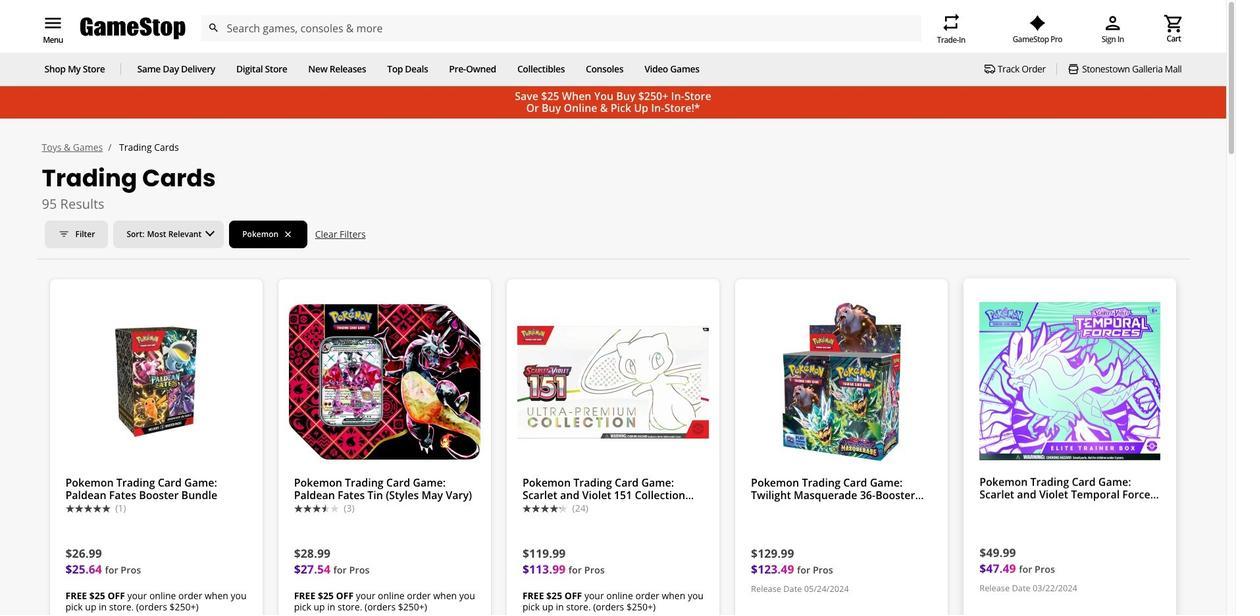 Task type: vqa. For each thing, say whether or not it's contained in the screenshot.
tab list in the bottom of the page
no



Task type: describe. For each thing, give the bounding box(es) containing it.
gamestop image
[[80, 16, 185, 41]]

gamestop pro icon image
[[1030, 15, 1046, 31]]

Search games, consoles & more search field
[[227, 15, 898, 42]]



Task type: locate. For each thing, give the bounding box(es) containing it.
None search field
[[201, 15, 922, 42]]



